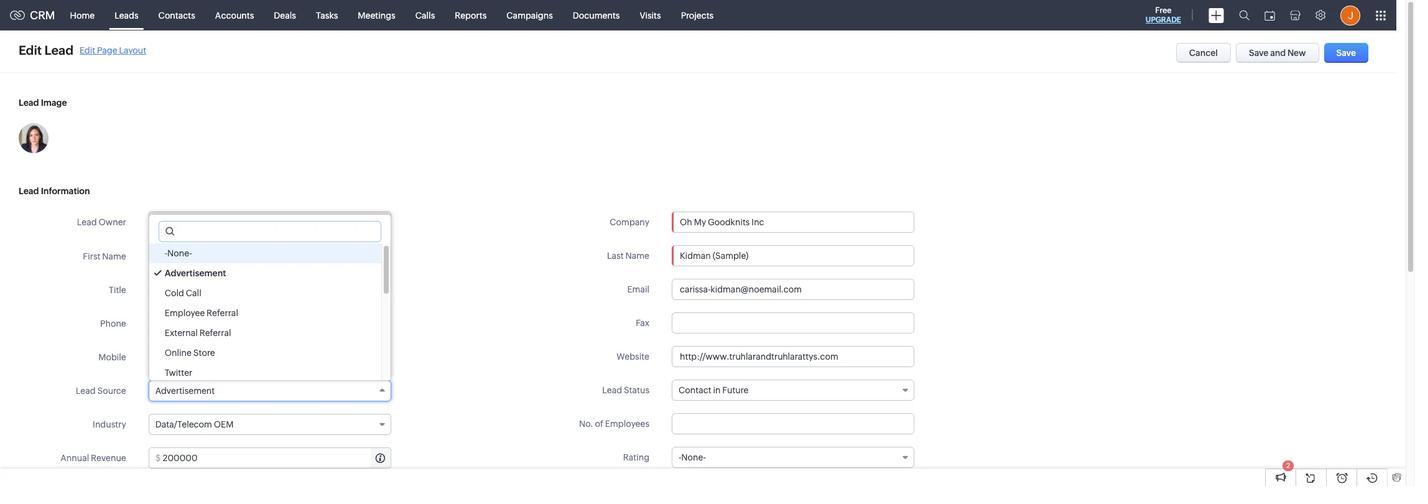 Task type: locate. For each thing, give the bounding box(es) containing it.
1 horizontal spatial -
[[679, 452, 682, 462]]

advertisement
[[165, 268, 226, 278], [155, 386, 215, 396]]

documents
[[573, 10, 620, 20]]

save inside button
[[1337, 48, 1357, 58]]

employee referral
[[165, 308, 238, 318]]

annual revenue
[[61, 453, 126, 463]]

-none- inside 'option'
[[165, 248, 192, 258]]

documents link
[[563, 0, 630, 30]]

1 horizontal spatial edit
[[80, 45, 95, 55]]

image image
[[19, 123, 49, 153]]

new
[[1288, 48, 1307, 58]]

information
[[41, 186, 90, 196]]

save
[[1250, 48, 1269, 58], [1337, 48, 1357, 58]]

create menu element
[[1202, 0, 1232, 30]]

lead left owner
[[77, 217, 97, 227]]

1 horizontal spatial name
[[626, 251, 650, 261]]

search element
[[1232, 0, 1258, 30]]

- right the rating
[[679, 452, 682, 462]]

referral up 'external referral'
[[207, 308, 238, 318]]

1 vertical spatial -
[[679, 452, 682, 462]]

save inside save and new 'button'
[[1250, 48, 1269, 58]]

save button
[[1325, 43, 1369, 63]]

lead status
[[603, 385, 650, 395]]

save left and
[[1250, 48, 1269, 58]]

edit left page
[[80, 45, 95, 55]]

name right last
[[626, 251, 650, 261]]

lead for lead owner
[[77, 217, 97, 227]]

save for save and new
[[1250, 48, 1269, 58]]

lead left the source on the bottom of page
[[76, 386, 96, 396]]

-none- right the rating
[[679, 452, 706, 462]]

-none- down jeremy miller on the left of the page
[[165, 248, 192, 258]]

online store option
[[149, 343, 381, 363]]

contacts
[[158, 10, 195, 20]]

none-
[[167, 248, 192, 258], [682, 452, 706, 462]]

advertisement down twitter
[[155, 386, 215, 396]]

0 vertical spatial -
[[165, 248, 167, 258]]

online store
[[165, 348, 215, 358]]

lead information
[[19, 186, 90, 196]]

referral inside option
[[200, 328, 231, 338]]

none- down jeremy miller on the left of the page
[[167, 248, 192, 258]]

-none- option
[[149, 243, 381, 263]]

campaigns
[[507, 10, 553, 20]]

deals link
[[264, 0, 306, 30]]

None text field
[[159, 222, 381, 241], [672, 245, 915, 266], [672, 279, 915, 300], [149, 313, 391, 334], [149, 347, 391, 368], [672, 413, 915, 434], [159, 222, 381, 241], [672, 245, 915, 266], [672, 279, 915, 300], [149, 313, 391, 334], [149, 347, 391, 368], [672, 413, 915, 434]]

0 vertical spatial advertisement
[[165, 268, 226, 278]]

lead for lead information
[[19, 186, 39, 196]]

edit page layout link
[[80, 45, 146, 55]]

edit down 'crm' link
[[19, 43, 42, 57]]

no. of employees
[[579, 419, 650, 429]]

advertisement up call
[[165, 268, 226, 278]]

list box
[[149, 243, 391, 383]]

-none- inside field
[[679, 452, 706, 462]]

profile element
[[1334, 0, 1369, 30]]

edit
[[19, 43, 42, 57], [80, 45, 95, 55]]

industry
[[93, 419, 126, 429]]

reports link
[[445, 0, 497, 30]]

owner
[[99, 217, 126, 227]]

status
[[624, 385, 650, 395]]

email
[[628, 284, 650, 294]]

save down profile element
[[1337, 48, 1357, 58]]

0 horizontal spatial none-
[[167, 248, 192, 258]]

Contact in Future field
[[672, 380, 915, 401]]

1 horizontal spatial none-
[[682, 452, 706, 462]]

jeremy
[[155, 217, 184, 227]]

referral up 'store'
[[200, 328, 231, 338]]

tasks
[[316, 10, 338, 20]]

0 vertical spatial none-
[[167, 248, 192, 258]]

2 save from the left
[[1337, 48, 1357, 58]]

referral
[[207, 308, 238, 318], [200, 328, 231, 338]]

none- inside -none- 'option'
[[167, 248, 192, 258]]

meetings link
[[348, 0, 406, 30]]

calls
[[416, 10, 435, 20]]

lead owner
[[77, 217, 126, 227]]

1 horizontal spatial save
[[1337, 48, 1357, 58]]

visits link
[[630, 0, 671, 30]]

lead left status
[[603, 385, 622, 395]]

0 horizontal spatial -none-
[[165, 248, 192, 258]]

0 horizontal spatial save
[[1250, 48, 1269, 58]]

- down jeremy
[[165, 248, 167, 258]]

none- right the rating
[[682, 452, 706, 462]]

employee referral option
[[149, 303, 381, 323]]

lead left image
[[19, 98, 39, 108]]

1 vertical spatial none-
[[682, 452, 706, 462]]

1 horizontal spatial -none-
[[679, 452, 706, 462]]

lead left information
[[19, 186, 39, 196]]

data/telecom oem
[[155, 419, 234, 429]]

0 horizontal spatial name
[[102, 251, 126, 261]]

1 save from the left
[[1250, 48, 1269, 58]]

crm link
[[10, 9, 55, 22]]

oem
[[214, 419, 234, 429]]

external
[[165, 328, 198, 338]]

None text field
[[673, 212, 914, 232], [208, 246, 391, 266], [149, 279, 391, 301], [672, 312, 915, 334], [672, 346, 915, 367], [163, 448, 391, 468], [673, 212, 914, 232], [208, 246, 391, 266], [149, 279, 391, 301], [672, 312, 915, 334], [672, 346, 915, 367], [163, 448, 391, 468]]

2
[[1287, 462, 1291, 469]]

0 horizontal spatial -
[[165, 248, 167, 258]]

referral inside option
[[207, 308, 238, 318]]

1 vertical spatial referral
[[200, 328, 231, 338]]

website
[[617, 352, 650, 362]]

crm
[[30, 9, 55, 22]]

last name
[[607, 251, 650, 261]]

0 vertical spatial referral
[[207, 308, 238, 318]]

page
[[97, 45, 117, 55]]

-None- field
[[672, 447, 915, 468]]

-
[[165, 248, 167, 258], [679, 452, 682, 462]]

cold
[[165, 288, 184, 298]]

create menu image
[[1209, 8, 1225, 23]]

- inside field
[[679, 452, 682, 462]]

advertisement option
[[149, 263, 381, 283]]

title
[[109, 285, 126, 295]]

-none-
[[165, 248, 192, 258], [679, 452, 706, 462]]

campaigns link
[[497, 0, 563, 30]]

contact in future
[[679, 385, 749, 395]]

None field
[[673, 212, 914, 232]]

lead
[[45, 43, 74, 57], [19, 98, 39, 108], [19, 186, 39, 196], [77, 217, 97, 227], [603, 385, 622, 395], [76, 386, 96, 396]]

home link
[[60, 0, 105, 30]]

1 vertical spatial advertisement
[[155, 386, 215, 396]]

name right first
[[102, 251, 126, 261]]

Advertisement field
[[149, 380, 391, 401]]

1 vertical spatial -none-
[[679, 452, 706, 462]]

contacts link
[[149, 0, 205, 30]]

search image
[[1240, 10, 1250, 21]]

0 vertical spatial -none-
[[165, 248, 192, 258]]

last
[[607, 251, 624, 261]]



Task type: vqa. For each thing, say whether or not it's contained in the screenshot.
3rd option from the bottom of the page
no



Task type: describe. For each thing, give the bounding box(es) containing it.
of
[[595, 419, 604, 429]]

online
[[165, 348, 192, 358]]

first name
[[83, 251, 126, 261]]

image
[[41, 98, 67, 108]]

projects
[[681, 10, 714, 20]]

lead image
[[19, 98, 67, 108]]

miller
[[186, 217, 208, 227]]

none- inside -none- field
[[682, 452, 706, 462]]

rating
[[623, 452, 650, 462]]

free
[[1156, 6, 1172, 15]]

$
[[155, 453, 161, 463]]

layout
[[119, 45, 146, 55]]

name for last name
[[626, 251, 650, 261]]

upgrade
[[1146, 16, 1182, 24]]

tasks link
[[306, 0, 348, 30]]

edit inside edit lead edit page layout
[[80, 45, 95, 55]]

free upgrade
[[1146, 6, 1182, 24]]

visits
[[640, 10, 661, 20]]

leads link
[[105, 0, 149, 30]]

list box containing -none-
[[149, 243, 391, 383]]

save and new button
[[1237, 43, 1320, 63]]

and
[[1271, 48, 1287, 58]]

referral for employee referral
[[207, 308, 238, 318]]

mobile
[[98, 352, 126, 362]]

save for save
[[1337, 48, 1357, 58]]

Data/Telecom OEM field
[[149, 414, 391, 435]]

company
[[610, 217, 650, 227]]

advertisement inside option
[[165, 268, 226, 278]]

referral for external referral
[[200, 328, 231, 338]]

cancel button
[[1177, 43, 1232, 63]]

phone
[[100, 319, 126, 329]]

source
[[97, 386, 126, 396]]

cancel
[[1190, 48, 1219, 58]]

revenue
[[91, 453, 126, 463]]

calls link
[[406, 0, 445, 30]]

future
[[723, 385, 749, 395]]

name for first name
[[102, 251, 126, 261]]

lead down crm
[[45, 43, 74, 57]]

lead for lead image
[[19, 98, 39, 108]]

twitter option
[[149, 363, 381, 383]]

contact
[[679, 385, 712, 395]]

store
[[193, 348, 215, 358]]

leads
[[115, 10, 139, 20]]

- inside 'option'
[[165, 248, 167, 258]]

external referral option
[[149, 323, 381, 343]]

lead for lead status
[[603, 385, 622, 395]]

twitter
[[165, 368, 193, 378]]

home
[[70, 10, 95, 20]]

accounts link
[[205, 0, 264, 30]]

calendar image
[[1265, 10, 1276, 20]]

projects link
[[671, 0, 724, 30]]

deals
[[274, 10, 296, 20]]

data/telecom
[[155, 419, 212, 429]]

jeremy miller
[[155, 217, 208, 227]]

save and new
[[1250, 48, 1307, 58]]

profile image
[[1341, 5, 1361, 25]]

cold call
[[165, 288, 201, 298]]

external referral
[[165, 328, 231, 338]]

meetings
[[358, 10, 396, 20]]

employees
[[605, 419, 650, 429]]

advertisement inside field
[[155, 386, 215, 396]]

reports
[[455, 10, 487, 20]]

call
[[186, 288, 201, 298]]

edit lead edit page layout
[[19, 43, 146, 57]]

annual
[[61, 453, 89, 463]]

0 horizontal spatial edit
[[19, 43, 42, 57]]

cold call option
[[149, 283, 381, 303]]

accounts
[[215, 10, 254, 20]]

employee
[[165, 308, 205, 318]]

lead for lead source
[[76, 386, 96, 396]]

no.
[[579, 419, 594, 429]]

first
[[83, 251, 100, 261]]

in
[[714, 385, 721, 395]]

fax
[[636, 318, 650, 328]]

lead source
[[76, 386, 126, 396]]



